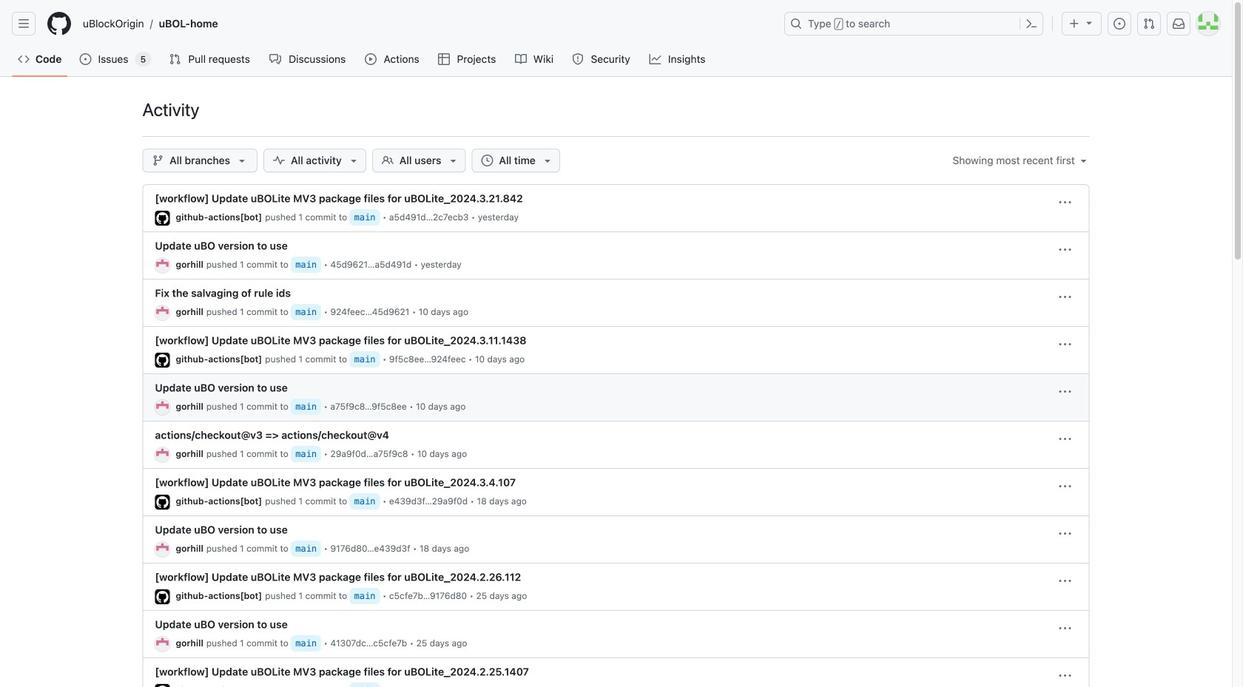 Task type: describe. For each thing, give the bounding box(es) containing it.
command palette image
[[1026, 18, 1037, 30]]

7 more activity actions image from the top
[[1059, 670, 1071, 682]]

1 vertical spatial git pull request image
[[169, 53, 181, 65]]

1 more activity actions image from the top
[[1059, 292, 1071, 303]]

triangle down image for first 'sc 9kayk9 0' icon
[[447, 155, 459, 166]]

more activity actions image for 1st view gorhill profile image from the bottom of the page
[[1059, 528, 1071, 540]]

1 view gorhill profile image from the top
[[155, 258, 170, 273]]

plus image
[[1068, 18, 1080, 30]]

1 view gorhill profile image from the top
[[155, 305, 170, 320]]

triangle down image for pulse icon
[[348, 155, 359, 166]]

2 view github-actions[bot] profile image from the top
[[155, 353, 170, 368]]

table image
[[438, 53, 450, 65]]

2 more activity actions image from the top
[[1059, 434, 1071, 445]]

4 more activity actions image from the top
[[1059, 623, 1071, 635]]

pulse image
[[273, 155, 285, 166]]

1 sc 9kayk9 0 image from the left
[[382, 155, 393, 166]]

notifications image
[[1173, 18, 1185, 30]]

issue opened image for right git pull request icon
[[1114, 18, 1125, 30]]

4 view gorhill profile image from the top
[[155, 542, 170, 557]]

issue opened image for bottom git pull request icon
[[79, 53, 91, 65]]

more activity actions image for 2nd view github-actions[bot] profile image from the top
[[1059, 339, 1071, 351]]

2 view gorhill profile image from the top
[[155, 637, 170, 652]]



Task type: vqa. For each thing, say whether or not it's contained in the screenshot.
text field
no



Task type: locate. For each thing, give the bounding box(es) containing it.
2 view gorhill profile image from the top
[[155, 400, 170, 415]]

1 vertical spatial view github-actions[bot] profile image
[[155, 353, 170, 368]]

2 view github-actions[bot] profile image from the top
[[155, 590, 170, 604]]

5 more activity actions image from the top
[[1059, 481, 1071, 493]]

list
[[77, 12, 775, 36]]

view gorhill profile image
[[155, 258, 170, 273], [155, 637, 170, 652]]

more activity actions image for first view github-actions[bot] profile icon
[[1059, 481, 1071, 493]]

shield image
[[572, 53, 584, 65]]

1 horizontal spatial issue opened image
[[1114, 18, 1125, 30]]

0 horizontal spatial sc 9kayk9 0 image
[[382, 155, 393, 166]]

1 view github-actions[bot] profile image from the top
[[155, 495, 170, 510]]

1 vertical spatial view github-actions[bot] profile image
[[155, 590, 170, 604]]

4 more activity actions image from the top
[[1059, 386, 1071, 398]]

1 more activity actions image from the top
[[1059, 197, 1071, 209]]

play image
[[365, 53, 377, 65]]

graph image
[[649, 53, 661, 65]]

code image
[[18, 53, 30, 65]]

more activity actions image for second view github-actions[bot] profile image from the bottom
[[1059, 197, 1071, 209]]

issue opened image right code "icon" on the top of the page
[[79, 53, 91, 65]]

0 horizontal spatial git pull request image
[[169, 53, 181, 65]]

issue opened image
[[1114, 18, 1125, 30], [79, 53, 91, 65]]

0 horizontal spatial issue opened image
[[79, 53, 91, 65]]

triangle down image
[[1083, 17, 1095, 28], [236, 155, 248, 166], [348, 155, 359, 166], [447, 155, 459, 166]]

2 more activity actions image from the top
[[1059, 244, 1071, 256]]

0 vertical spatial issue opened image
[[1114, 18, 1125, 30]]

0 vertical spatial view github-actions[bot] profile image
[[155, 495, 170, 510]]

0 vertical spatial git pull request image
[[1143, 18, 1155, 30]]

0 vertical spatial view github-actions[bot] profile image
[[155, 211, 170, 226]]

1 horizontal spatial git pull request image
[[1143, 18, 1155, 30]]

1 vertical spatial view gorhill profile image
[[155, 637, 170, 652]]

sc 9kayk9 0 image
[[382, 155, 393, 166], [1078, 155, 1090, 166]]

more activity actions image for first view gorhill profile icon
[[1059, 244, 1071, 256]]

clock image
[[481, 155, 493, 166]]

1 view github-actions[bot] profile image from the top
[[155, 211, 170, 226]]

view github-actions[bot] profile image
[[155, 495, 170, 510], [155, 590, 170, 604]]

3 more activity actions image from the top
[[1059, 576, 1071, 587]]

git pull request image
[[1143, 18, 1155, 30], [169, 53, 181, 65]]

triangle down image
[[541, 155, 553, 166]]

book image
[[515, 53, 527, 65]]

view gorhill profile image
[[155, 305, 170, 320], [155, 400, 170, 415], [155, 447, 170, 462], [155, 542, 170, 557]]

6 more activity actions image from the top
[[1059, 528, 1071, 540]]

0 vertical spatial view gorhill profile image
[[155, 258, 170, 273]]

comment discussion image
[[270, 53, 281, 65]]

more activity actions image
[[1059, 197, 1071, 209], [1059, 244, 1071, 256], [1059, 339, 1071, 351], [1059, 386, 1071, 398], [1059, 481, 1071, 493], [1059, 528, 1071, 540], [1059, 670, 1071, 682]]

1 vertical spatial issue opened image
[[79, 53, 91, 65]]

more activity actions image for 2nd view gorhill profile image from the top
[[1059, 386, 1071, 398]]

3 view gorhill profile image from the top
[[155, 447, 170, 462]]

1 horizontal spatial sc 9kayk9 0 image
[[1078, 155, 1090, 166]]

2 sc 9kayk9 0 image from the left
[[1078, 155, 1090, 166]]

view github-actions[bot] profile image
[[155, 211, 170, 226], [155, 353, 170, 368]]

issue opened image right plus icon
[[1114, 18, 1125, 30]]

homepage image
[[47, 12, 71, 36]]

more activity actions image
[[1059, 292, 1071, 303], [1059, 434, 1071, 445], [1059, 576, 1071, 587], [1059, 623, 1071, 635]]

git branch image
[[152, 155, 164, 166]]

triangle down image for git branch icon
[[236, 155, 248, 166]]

3 more activity actions image from the top
[[1059, 339, 1071, 351]]



